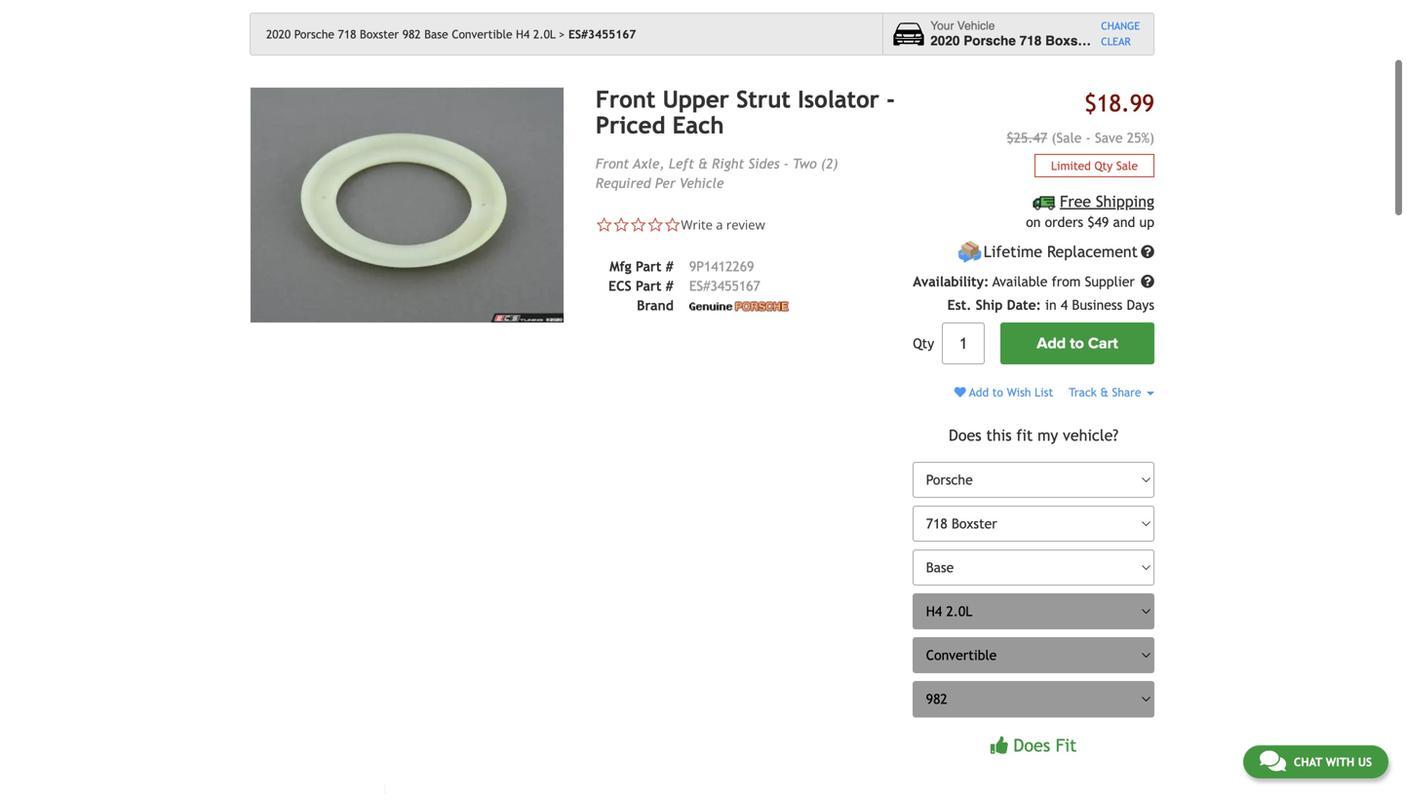 Task type: describe. For each thing, give the bounding box(es) containing it.
4
[[1061, 298, 1068, 313]]

3 empty star image from the left
[[647, 216, 664, 233]]

2020 porsche 718 boxster 982 base convertible h4 2.0l
[[266, 27, 556, 41]]

(2)
[[821, 156, 838, 171]]

1 # from the top
[[666, 259, 674, 274]]

$25.47 (sale - save 25%)
[[1007, 130, 1155, 146]]

wish
[[1007, 386, 1031, 400]]

does for does this fit my vehicle?
[[949, 426, 982, 445]]

es#3455167 - 9p1412269 - front upper strut isolator - priced each - front axle, left & right sides - two (2) required per vehicle - genuine porsche - porsche image
[[250, 87, 565, 324]]

fit
[[1017, 426, 1033, 445]]

limited
[[1051, 159, 1091, 172]]

ecs
[[609, 278, 632, 294]]

(sale
[[1052, 130, 1082, 146]]

this product is lifetime replacement eligible image
[[958, 240, 982, 264]]

your
[[931, 19, 954, 33]]

availability:
[[913, 274, 989, 290]]

3455167
[[710, 278, 761, 294]]

$49
[[1088, 215, 1109, 230]]

h4
[[516, 27, 530, 41]]

save
[[1095, 130, 1123, 146]]

write
[[681, 216, 713, 233]]

free shipping image
[[1033, 197, 1056, 210]]

# inside 9p1412269 ecs part #
[[666, 278, 674, 294]]

chat with us link
[[1243, 746, 1389, 779]]

heart image
[[955, 387, 966, 399]]

0 vertical spatial qty
[[1095, 159, 1113, 172]]

empty star image
[[613, 216, 630, 233]]

chat with us
[[1294, 756, 1372, 769]]

upper
[[663, 86, 729, 113]]

- inside front axle, left & right sides - two (2) required per vehicle
[[784, 156, 789, 171]]

on
[[1026, 215, 1041, 230]]

2 horizontal spatial -
[[1086, 130, 1091, 146]]

a
[[716, 216, 723, 233]]

change link
[[1101, 18, 1140, 34]]

add to wish list
[[966, 386, 1053, 400]]

0 vertical spatial vehicle
[[957, 19, 995, 33]]

to for wish
[[993, 386, 1004, 400]]

does this fit my vehicle?
[[949, 426, 1119, 445]]

business
[[1072, 298, 1123, 313]]

18.99
[[1097, 90, 1155, 117]]

to for cart
[[1070, 335, 1084, 353]]

1 part from the top
[[636, 259, 662, 274]]

your vehicle
[[931, 19, 995, 33]]

718
[[338, 27, 356, 41]]

from
[[1052, 274, 1081, 290]]

required
[[596, 175, 651, 191]]

share
[[1112, 386, 1141, 400]]

$25.47
[[1007, 130, 1048, 146]]

lifetime replacement
[[984, 243, 1138, 261]]

axle,
[[633, 156, 665, 171]]

front upper strut isolator - priced each
[[596, 86, 895, 139]]

add to cart
[[1037, 335, 1118, 353]]

est.
[[948, 298, 972, 313]]

left
[[669, 156, 694, 171]]

write a review link
[[681, 216, 765, 233]]

review
[[726, 216, 765, 233]]

free
[[1060, 192, 1091, 210]]

us
[[1358, 756, 1372, 769]]

es#3455167
[[569, 27, 636, 41]]

orders
[[1045, 215, 1084, 230]]

chat
[[1294, 756, 1323, 769]]

genuine porsche image
[[689, 302, 790, 312]]

es# 3455167 brand
[[637, 278, 761, 313]]

availability: available from supplier
[[913, 274, 1139, 290]]

2.0l
[[533, 27, 556, 41]]

ship
[[976, 298, 1003, 313]]

replacement
[[1047, 243, 1138, 261]]

limited qty sale
[[1051, 159, 1138, 172]]

brand
[[637, 298, 674, 313]]

question circle image for available from supplier
[[1141, 275, 1155, 289]]

es#
[[689, 278, 710, 294]]

2 empty star image from the left
[[630, 216, 647, 233]]

with
[[1326, 756, 1355, 769]]

mfg part #
[[610, 259, 674, 274]]

- inside front upper strut isolator - priced each
[[887, 86, 895, 113]]

strut
[[736, 86, 791, 113]]



Task type: vqa. For each thing, say whether or not it's contained in the screenshot.
CHANGE Link
yes



Task type: locate. For each thing, give the bounding box(es) containing it.
# up brand
[[666, 278, 674, 294]]

9p1412269 ecs part #
[[609, 259, 754, 294]]

track & share
[[1069, 386, 1145, 400]]

vehicle?
[[1063, 426, 1119, 445]]

front
[[596, 86, 656, 113], [596, 156, 629, 171]]

qty left sale
[[1095, 159, 1113, 172]]

1 vertical spatial qty
[[913, 336, 934, 352]]

each
[[673, 112, 724, 139]]

2020
[[266, 27, 291, 41]]

0 vertical spatial part
[[636, 259, 662, 274]]

1 horizontal spatial -
[[887, 86, 895, 113]]

empty star image down per
[[664, 216, 681, 233]]

9p1412269
[[689, 259, 754, 274]]

front up axle,
[[596, 86, 656, 113]]

change clear
[[1101, 20, 1140, 48]]

1 vertical spatial to
[[993, 386, 1004, 400]]

to left cart on the top right
[[1070, 335, 1084, 353]]

question circle image down up
[[1141, 245, 1155, 259]]

front for front upper strut isolator - priced each
[[596, 86, 656, 113]]

empty star image up mfg part #
[[630, 216, 647, 233]]

convertible
[[452, 27, 513, 41]]

priced
[[596, 112, 665, 139]]

two
[[793, 156, 817, 171]]

0 vertical spatial &
[[698, 156, 708, 171]]

qty
[[1095, 159, 1113, 172], [913, 336, 934, 352]]

0 horizontal spatial -
[[784, 156, 789, 171]]

does left 'this'
[[949, 426, 982, 445]]

part inside 9p1412269 ecs part #
[[636, 278, 662, 294]]

1 horizontal spatial to
[[1070, 335, 1084, 353]]

supplier
[[1085, 274, 1135, 290]]

# up "es# 3455167 brand"
[[666, 259, 674, 274]]

boxster
[[360, 27, 399, 41]]

1 vertical spatial does
[[1014, 736, 1050, 756]]

0 vertical spatial add
[[1037, 335, 1066, 353]]

2 front from the top
[[596, 156, 629, 171]]

vehicle right your
[[957, 19, 995, 33]]

- left save
[[1086, 130, 1091, 146]]

qty down the availability:
[[913, 336, 934, 352]]

2 vertical spatial -
[[784, 156, 789, 171]]

0 horizontal spatial vehicle
[[680, 175, 724, 191]]

track
[[1069, 386, 1097, 400]]

1 vertical spatial part
[[636, 278, 662, 294]]

porsche
[[294, 27, 334, 41]]

add down est. ship date: in 4 business days
[[1037, 335, 1066, 353]]

does
[[949, 426, 982, 445], [1014, 736, 1050, 756]]

0 vertical spatial does
[[949, 426, 982, 445]]

sale
[[1116, 159, 1138, 172]]

None text field
[[942, 323, 985, 365]]

- right isolator
[[887, 86, 895, 113]]

0 vertical spatial front
[[596, 86, 656, 113]]

vehicle down "left" on the top of the page
[[680, 175, 724, 191]]

change
[[1101, 20, 1140, 32]]

2 # from the top
[[666, 278, 674, 294]]

982
[[402, 27, 421, 41]]

front up required
[[596, 156, 629, 171]]

front for front axle, left & right sides - two (2) required per vehicle
[[596, 156, 629, 171]]

&
[[698, 156, 708, 171], [1101, 386, 1109, 400]]

1 vertical spatial &
[[1101, 386, 1109, 400]]

cart
[[1088, 335, 1118, 353]]

isolator
[[798, 86, 880, 113]]

1 vertical spatial front
[[596, 156, 629, 171]]

to inside button
[[1070, 335, 1084, 353]]

my
[[1038, 426, 1058, 445]]

date:
[[1007, 298, 1041, 313]]

1 horizontal spatial add
[[1037, 335, 1066, 353]]

lifetime
[[984, 243, 1043, 261]]

does for does fit
[[1014, 736, 1050, 756]]

base
[[424, 27, 448, 41]]

list
[[1035, 386, 1053, 400]]

0 vertical spatial #
[[666, 259, 674, 274]]

up
[[1140, 215, 1155, 230]]

mfg
[[610, 259, 632, 274]]

available
[[993, 274, 1048, 290]]

this
[[986, 426, 1012, 445]]

1 horizontal spatial vehicle
[[957, 19, 995, 33]]

add to cart button
[[1001, 323, 1155, 365]]

right
[[712, 156, 744, 171]]

front inside front upper strut isolator - priced each
[[596, 86, 656, 113]]

in
[[1045, 298, 1057, 313]]

0 vertical spatial to
[[1070, 335, 1084, 353]]

2020 porsche 718 boxster 982 base convertible h4 2.0l link
[[266, 27, 565, 41]]

does fit
[[1014, 736, 1077, 756]]

1 vertical spatial add
[[969, 386, 989, 400]]

clear
[[1101, 36, 1131, 48]]

0 horizontal spatial &
[[698, 156, 708, 171]]

empty star image
[[596, 216, 613, 233], [630, 216, 647, 233], [647, 216, 664, 233], [664, 216, 681, 233]]

est. ship date: in 4 business days
[[948, 298, 1155, 313]]

0 horizontal spatial add
[[969, 386, 989, 400]]

add right heart image
[[969, 386, 989, 400]]

track & share button
[[1069, 386, 1155, 400]]

sides
[[749, 156, 780, 171]]

question circle image for lifetime replacement
[[1141, 245, 1155, 259]]

add for add to wish list
[[969, 386, 989, 400]]

question circle image
[[1141, 245, 1155, 259], [1141, 275, 1155, 289]]

vehicle
[[957, 19, 995, 33], [680, 175, 724, 191]]

to
[[1070, 335, 1084, 353], [993, 386, 1004, 400]]

part
[[636, 259, 662, 274], [636, 278, 662, 294]]

1 empty star image from the left
[[596, 216, 613, 233]]

2 part from the top
[[636, 278, 662, 294]]

and
[[1113, 215, 1136, 230]]

add for add to cart
[[1037, 335, 1066, 353]]

add to wish list link
[[955, 386, 1053, 400]]

write a review
[[681, 216, 765, 233]]

per
[[655, 175, 676, 191]]

1 vertical spatial -
[[1086, 130, 1091, 146]]

2 question circle image from the top
[[1141, 275, 1155, 289]]

-
[[887, 86, 895, 113], [1086, 130, 1091, 146], [784, 156, 789, 171]]

front inside front axle, left & right sides - two (2) required per vehicle
[[596, 156, 629, 171]]

1 vertical spatial #
[[666, 278, 674, 294]]

0 vertical spatial question circle image
[[1141, 245, 1155, 259]]

vehicle inside front axle, left & right sides - two (2) required per vehicle
[[680, 175, 724, 191]]

0 horizontal spatial to
[[993, 386, 1004, 400]]

thumbs up image
[[991, 737, 1008, 755]]

& right track
[[1101, 386, 1109, 400]]

1 horizontal spatial does
[[1014, 736, 1050, 756]]

does right thumbs up icon
[[1014, 736, 1050, 756]]

comments image
[[1260, 750, 1286, 773]]

25%)
[[1127, 130, 1155, 146]]

days
[[1127, 298, 1155, 313]]

& inside front axle, left & right sides - two (2) required per vehicle
[[698, 156, 708, 171]]

question circle image up 'days'
[[1141, 275, 1155, 289]]

0 horizontal spatial does
[[949, 426, 982, 445]]

1 horizontal spatial &
[[1101, 386, 1109, 400]]

empty star image right empty star icon
[[647, 216, 664, 233]]

1 vertical spatial question circle image
[[1141, 275, 1155, 289]]

4 empty star image from the left
[[664, 216, 681, 233]]

1 horizontal spatial qty
[[1095, 159, 1113, 172]]

part right mfg
[[636, 259, 662, 274]]

free shipping on orders $49 and up
[[1026, 192, 1155, 230]]

to left wish
[[993, 386, 1004, 400]]

shipping
[[1096, 192, 1155, 210]]

0 vertical spatial -
[[887, 86, 895, 113]]

part up brand
[[636, 278, 662, 294]]

add inside button
[[1037, 335, 1066, 353]]

1 question circle image from the top
[[1141, 245, 1155, 259]]

#
[[666, 259, 674, 274], [666, 278, 674, 294]]

clear link
[[1101, 34, 1140, 50]]

empty star image up mfg
[[596, 216, 613, 233]]

front axle, left & right sides - two (2) required per vehicle
[[596, 156, 838, 191]]

1 vertical spatial vehicle
[[680, 175, 724, 191]]

1 front from the top
[[596, 86, 656, 113]]

& right "left" on the top of the page
[[698, 156, 708, 171]]

- left two
[[784, 156, 789, 171]]

0 horizontal spatial qty
[[913, 336, 934, 352]]



